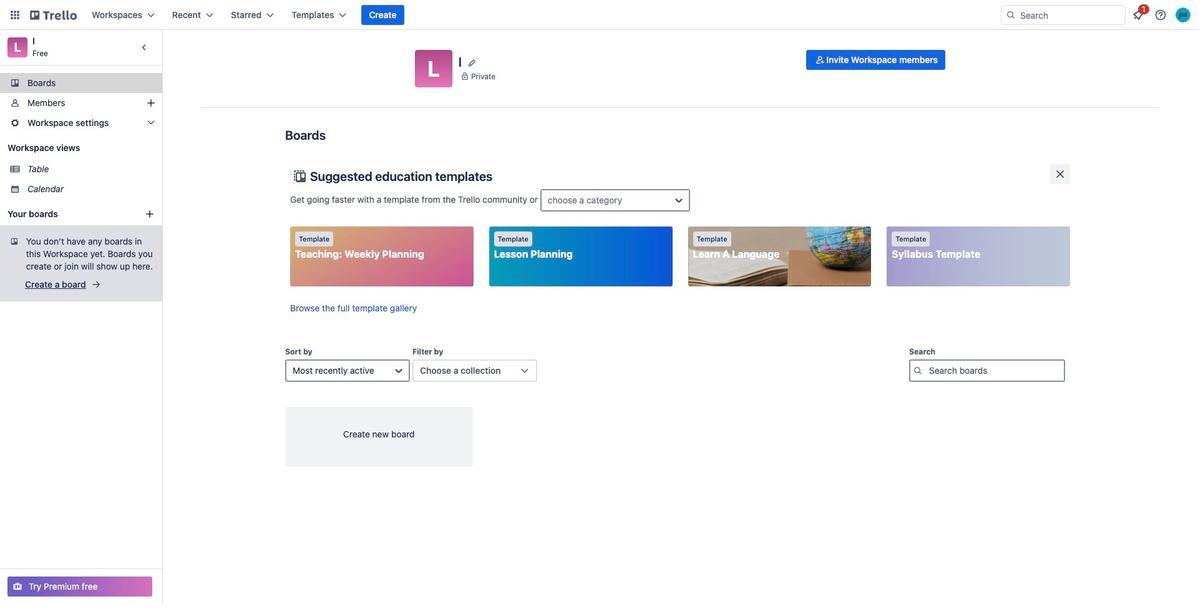 Task type: locate. For each thing, give the bounding box(es) containing it.
add board image
[[145, 209, 155, 219]]

1 notification image
[[1131, 7, 1146, 22]]

search image
[[1006, 10, 1016, 20]]

your boards with 0 items element
[[7, 207, 139, 222]]



Task type: describe. For each thing, give the bounding box(es) containing it.
sm image
[[814, 54, 827, 66]]

back to home image
[[30, 5, 77, 25]]

open information menu image
[[1155, 9, 1167, 21]]

primary element
[[0, 0, 1198, 30]]

Search field
[[1016, 6, 1125, 24]]

workspace navigation collapse icon image
[[136, 39, 154, 56]]

jeremy miller (jeremymiller198) image
[[1176, 7, 1191, 22]]

Search boards text field
[[909, 360, 1065, 382]]



Task type: vqa. For each thing, say whether or not it's contained in the screenshot.
search image
yes



